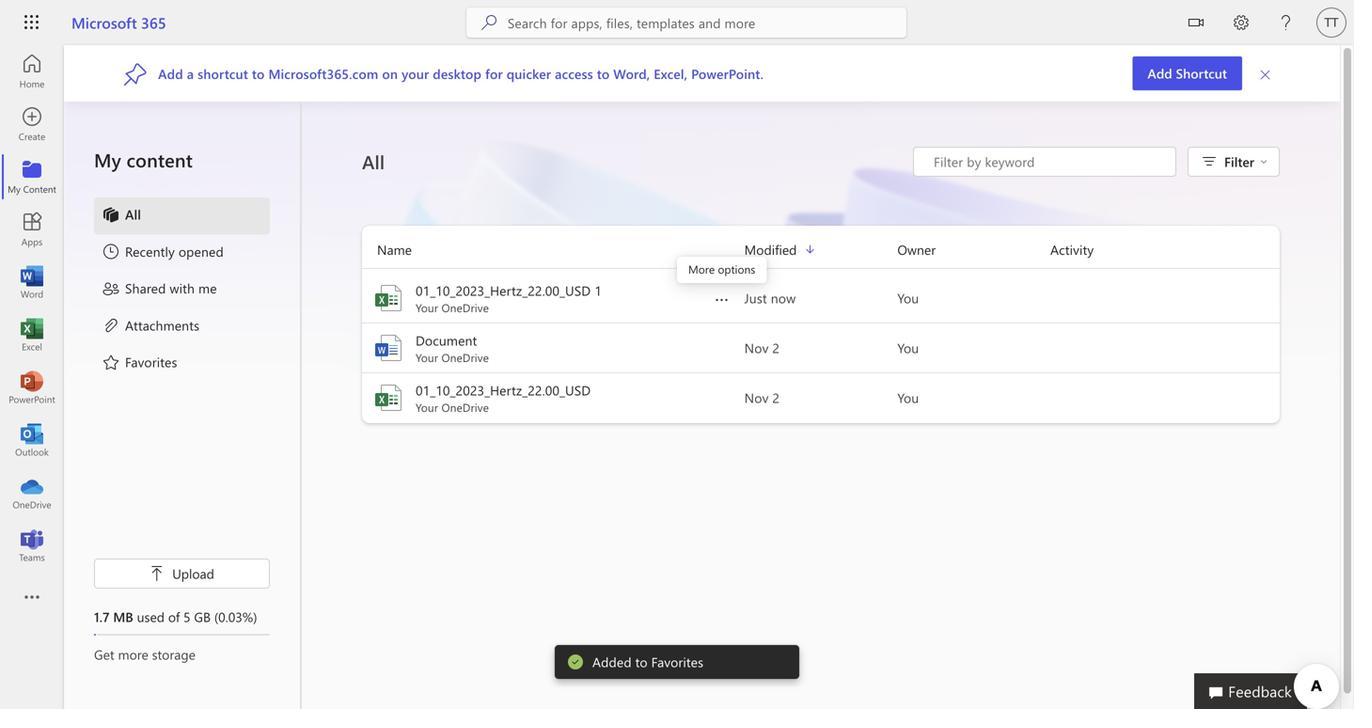 Task type: locate. For each thing, give the bounding box(es) containing it.
more options
[[689, 262, 756, 277]]

1 add from the left
[[1148, 64, 1173, 82]]

2 vertical spatial excel image
[[374, 383, 404, 413]]

all down on
[[362, 149, 385, 174]]

0 vertical spatial onedrive
[[442, 300, 489, 315]]

onedrive down document your onedrive
[[442, 400, 489, 415]]

my content
[[94, 147, 193, 172]]

0 vertical spatial all
[[362, 149, 385, 174]]

nov for 01_10_2023_hertz_22.00_usd
[[745, 389, 769, 406]]

name
[[377, 241, 412, 258]]

2 you from the top
[[898, 339, 920, 357]]

favorites right added
[[652, 653, 704, 671]]

nov 2 for 01_10_2023_hertz_22.00_usd
[[745, 389, 780, 406]]

quicker
[[507, 65, 551, 82]]

2 your from the top
[[416, 350, 438, 365]]

more
[[118, 646, 148, 663]]

navigation
[[0, 45, 64, 572]]

teams image
[[23, 536, 41, 555]]

excel image inside name 01_10_2023_hertz_22.00_usd 'cell'
[[374, 383, 404, 413]]

onedrive up document
[[442, 300, 489, 315]]

0 vertical spatial your
[[416, 300, 438, 315]]

menu inside my content left pane navigation navigation
[[94, 198, 270, 382]]

activity
[[1051, 241, 1094, 258]]

2 2 from the top
[[773, 389, 780, 406]]

desktop
[[433, 65, 482, 82]]

onedrive inside document your onedrive
[[442, 350, 489, 365]]

1 vertical spatial nov
[[745, 389, 769, 406]]

1 vertical spatial 01_10_2023_hertz_22.00_usd
[[416, 382, 591, 399]]

excel image for 01_10_2023_hertz_22.00_usd 1
[[374, 283, 404, 313]]

add left a at left top
[[158, 65, 183, 82]]

your inside document your onedrive
[[416, 350, 438, 365]]

filter
[[1225, 153, 1255, 170]]

tt
[[1325, 15, 1339, 30]]

of
[[168, 608, 180, 626]]

toast notification added to favorites region
[[555, 645, 800, 679]]

0 vertical spatial favorites
[[125, 353, 177, 371]]

create image
[[23, 115, 41, 134]]

get more storage
[[94, 646, 196, 663]]

1 you from the top
[[898, 289, 920, 307]]

None search field
[[467, 8, 907, 38]]

name 01_10_2023_hertz_22.00_usd cell
[[362, 381, 745, 415]]

recently opened element
[[102, 242, 224, 264]]

01_10_2023_hertz_22.00_usd for your
[[416, 382, 591, 399]]

01_10_2023_hertz_22.00_usd 1 your onedrive
[[416, 282, 602, 315]]

menu containing all
[[94, 198, 270, 382]]

to inside region
[[636, 653, 648, 671]]

1 01_10_2023_hertz_22.00_usd from the top
[[416, 282, 591, 299]]

add
[[1148, 64, 1173, 82], [158, 65, 183, 82]]

message element
[[593, 653, 704, 671]]

word image
[[23, 273, 41, 292]]

add left shortcut
[[1148, 64, 1173, 82]]

01_10_2023_hertz_22.00_usd
[[416, 282, 591, 299], [416, 382, 591, 399]]

used
[[137, 608, 165, 626]]

1
[[595, 282, 602, 299]]

your down document
[[416, 350, 438, 365]]

1 vertical spatial nov 2
[[745, 389, 780, 406]]

0 horizontal spatial favorites
[[125, 353, 177, 371]]

onedrive inside 01_10_2023_hertz_22.00_usd your onedrive
[[442, 400, 489, 415]]

1 vertical spatial you
[[898, 339, 920, 357]]

to right shortcut
[[252, 65, 265, 82]]

upload
[[172, 565, 214, 582]]

document your onedrive
[[416, 332, 489, 365]]

add for add a shortcut to microsoft365.com on your desktop for quicker access to word, excel, powerpoint.
[[158, 65, 183, 82]]

modified
[[745, 241, 797, 258]]

you
[[898, 289, 920, 307], [898, 339, 920, 357], [898, 389, 920, 406]]

2 vertical spatial your
[[416, 400, 438, 415]]

microsoft
[[72, 12, 137, 32]]

excel image down word image
[[374, 383, 404, 413]]

your up document
[[416, 300, 438, 315]]

2 vertical spatial onedrive
[[442, 400, 489, 415]]

01_10_2023_hertz_22.00_usd inside 'cell'
[[416, 382, 591, 399]]

excel image up powerpoint image
[[23, 326, 41, 344]]

onedrive
[[442, 300, 489, 315], [442, 350, 489, 365], [442, 400, 489, 415]]

all element
[[102, 205, 141, 227]]

01_10_2023_hertz_22.00_usd inside 01_10_2023_hertz_22.00_usd 1 your onedrive
[[416, 282, 591, 299]]

your
[[416, 300, 438, 315], [416, 350, 438, 365], [416, 400, 438, 415]]

01_10_2023_hertz_22.00_usd for 1
[[416, 282, 591, 299]]

0 vertical spatial you
[[898, 289, 920, 307]]

1 nov from the top
[[745, 339, 769, 357]]

0 vertical spatial 01_10_2023_hertz_22.00_usd
[[416, 282, 591, 299]]

0 horizontal spatial add
[[158, 65, 183, 82]]

1 your from the top
[[416, 300, 438, 315]]

my content image
[[23, 167, 41, 186]]

favorites inside region
[[652, 653, 704, 671]]

1 nov 2 from the top
[[745, 339, 780, 357]]

onedrive down document
[[442, 350, 489, 365]]

to left word,
[[597, 65, 610, 82]]

owner
[[898, 241, 936, 258]]

3 your from the top
[[416, 400, 438, 415]]

modified button
[[745, 239, 898, 261]]

01_10_2023_hertz_22.00_usd down name document cell
[[416, 382, 591, 399]]

your inside 01_10_2023_hertz_22.00_usd 1 your onedrive
[[416, 300, 438, 315]]

0 horizontal spatial to
[[252, 65, 265, 82]]

shared
[[125, 279, 166, 297]]

1 vertical spatial excel image
[[23, 326, 41, 344]]

2 for 01_10_2023_hertz_22.00_usd
[[773, 389, 780, 406]]

1 vertical spatial onedrive
[[442, 350, 489, 365]]

nov
[[745, 339, 769, 357], [745, 389, 769, 406]]

0 vertical spatial nov
[[745, 339, 769, 357]]

menu
[[94, 198, 270, 382]]

2
[[773, 339, 780, 357], [773, 389, 780, 406]]

excel image for 01_10_2023_hertz_22.00_usd
[[374, 383, 404, 413]]

1 vertical spatial your
[[416, 350, 438, 365]]

your inside 01_10_2023_hertz_22.00_usd your onedrive
[[416, 400, 438, 415]]

favorites
[[125, 353, 177, 371], [652, 653, 704, 671]]

1 vertical spatial favorites
[[652, 653, 704, 671]]

nov 2
[[745, 339, 780, 357], [745, 389, 780, 406]]

word,
[[614, 65, 650, 82]]

attachments
[[125, 316, 200, 334]]

access
[[555, 65, 593, 82]]

row
[[362, 239, 1280, 269]]

2 for document
[[773, 339, 780, 357]]

add shortcut
[[1148, 64, 1228, 82]]

1 horizontal spatial add
[[1148, 64, 1173, 82]]

content
[[127, 147, 193, 172]]

2 onedrive from the top
[[442, 350, 489, 365]]

1 onedrive from the top
[[442, 300, 489, 315]]

 button
[[1174, 0, 1219, 48]]

all up recently
[[125, 206, 141, 223]]

my content left pane navigation navigation
[[64, 102, 301, 709]]

2 01_10_2023_hertz_22.00_usd from the top
[[416, 382, 591, 399]]

feedback
[[1229, 681, 1293, 701]]

add inside button
[[1148, 64, 1173, 82]]

0 horizontal spatial all
[[125, 206, 141, 223]]

2 nov 2 from the top
[[745, 389, 780, 406]]

microsoft 365
[[72, 12, 166, 32]]

0 vertical spatial excel image
[[374, 283, 404, 313]]

a
[[187, 65, 194, 82]]

1 horizontal spatial favorites
[[652, 653, 704, 671]]

outlook image
[[23, 431, 41, 450]]

2 vertical spatial you
[[898, 389, 920, 406]]

2 horizontal spatial to
[[636, 653, 648, 671]]

to
[[252, 65, 265, 82], [597, 65, 610, 82], [636, 653, 648, 671]]

0 vertical spatial 2
[[773, 339, 780, 357]]

just
[[745, 289, 768, 307]]

1 vertical spatial 2
[[773, 389, 780, 406]]

tt button
[[1310, 0, 1355, 45]]

favorites down "attachments" element
[[125, 353, 177, 371]]

to right added
[[636, 653, 648, 671]]

excel image inside name 01_10_2023_hertz_22.00_usd 1 cell
[[374, 283, 404, 313]]

add for add shortcut
[[1148, 64, 1173, 82]]

3 you from the top
[[898, 389, 920, 406]]

your
[[402, 65, 429, 82]]

your for 01_10_2023_hertz_22.00_usd
[[416, 400, 438, 415]]

all
[[362, 149, 385, 174], [125, 206, 141, 223]]

1 vertical spatial all
[[125, 206, 141, 223]]

01_10_2023_hertz_22.00_usd down name button
[[416, 282, 591, 299]]

1 2 from the top
[[773, 339, 780, 357]]

excel image
[[374, 283, 404, 313], [23, 326, 41, 344], [374, 383, 404, 413]]


[[150, 566, 165, 581]]

name document cell
[[362, 331, 745, 365]]

excel image down name
[[374, 283, 404, 313]]

view more apps image
[[23, 589, 41, 608]]

name 01_10_2023_hertz_22.00_usd 1 cell
[[362, 281, 745, 315]]

mb
[[113, 608, 133, 626]]

shortcut
[[1177, 64, 1228, 82]]

2 add from the left
[[158, 65, 183, 82]]

word image
[[374, 333, 404, 363]]

2 nov from the top
[[745, 389, 769, 406]]

shared with me
[[125, 279, 217, 297]]

(0.03%)
[[214, 608, 257, 626]]

3 onedrive from the top
[[442, 400, 489, 415]]

0 vertical spatial nov 2
[[745, 339, 780, 357]]

your down document your onedrive
[[416, 400, 438, 415]]



Task type: vqa. For each thing, say whether or not it's contained in the screenshot.
Shared
yes



Task type: describe. For each thing, give the bounding box(es) containing it.
powerpoint image
[[23, 378, 41, 397]]

owner button
[[898, 239, 1051, 261]]

on
[[382, 65, 398, 82]]

for
[[485, 65, 503, 82]]

added to favorites
[[593, 653, 704, 671]]

Search box. Suggestions appear as you type. search field
[[508, 8, 907, 38]]

activity, column 4 of 4 column header
[[1051, 239, 1280, 261]]

more options tooltip
[[677, 257, 767, 283]]

with
[[170, 279, 195, 297]]

5
[[183, 608, 191, 626]]

recently
[[125, 243, 175, 260]]

me
[[199, 279, 217, 297]]

displaying 3 out of 3 files. status
[[914, 147, 1177, 177]]


[[1189, 15, 1204, 30]]

365
[[141, 12, 166, 32]]

add shortcut button
[[1133, 56, 1243, 90]]

 upload
[[150, 565, 214, 582]]

you for 01_10_2023_hertz_22.00_usd
[[898, 389, 920, 406]]

favorites element
[[102, 353, 177, 375]]

shared with me element
[[102, 279, 217, 301]]

01_10_2023_hertz_22.00_usd your onedrive
[[416, 382, 591, 415]]

all inside all element
[[125, 206, 141, 223]]

filter 
[[1225, 153, 1268, 170]]

powerpoint.
[[692, 65, 764, 82]]

more
[[689, 262, 715, 277]]

name button
[[362, 239, 745, 261]]

1.7
[[94, 608, 110, 626]]

add a shortcut to microsoft365.com on your desktop for quicker access to word, excel, powerpoint.
[[158, 65, 764, 82]]

storage
[[152, 646, 196, 663]]

onedrive for 01_10_2023_hertz_22.00_usd
[[442, 400, 489, 415]]

microsoft 365 banner
[[0, 0, 1355, 48]]

onedrive image
[[23, 484, 41, 502]]

microsoft365.com
[[269, 65, 379, 82]]

row containing name
[[362, 239, 1280, 269]]

home image
[[23, 62, 41, 81]]

none search field inside microsoft 365 banner
[[467, 8, 907, 38]]

nov 2 for document
[[745, 339, 780, 357]]

options
[[718, 262, 756, 277]]

1 horizontal spatial to
[[597, 65, 610, 82]]

1 horizontal spatial all
[[362, 149, 385, 174]]

document
[[416, 332, 477, 349]]

onedrive inside 01_10_2023_hertz_22.00_usd 1 your onedrive
[[442, 300, 489, 315]]

1.7 mb used of 5 gb (0.03%)
[[94, 608, 257, 626]]

onedrive for document
[[442, 350, 489, 365]]

Filter by keyword text field
[[932, 152, 1167, 171]]

opened
[[179, 243, 224, 260]]

you for document
[[898, 339, 920, 357]]

nov for document
[[745, 339, 769, 357]]

just now
[[745, 289, 796, 307]]

feedback button
[[1195, 674, 1308, 709]]

recently opened
[[125, 243, 224, 260]]

excel,
[[654, 65, 688, 82]]

gb
[[194, 608, 211, 626]]

now
[[771, 289, 796, 307]]

apps image
[[23, 220, 41, 239]]

attachments element
[[102, 316, 200, 338]]

shortcut
[[198, 65, 248, 82]]

dismiss this dialog image
[[1260, 65, 1273, 82]]

get
[[94, 646, 114, 663]]


[[1261, 158, 1268, 166]]

added
[[593, 653, 632, 671]]

you for 01_10_2023_hertz_22.00_usd 1
[[898, 289, 920, 307]]

a2hs image
[[124, 61, 147, 85]]

my
[[94, 147, 121, 172]]

favorites inside menu
[[125, 353, 177, 371]]

your for document
[[416, 350, 438, 365]]

get more storage button
[[94, 645, 270, 664]]



